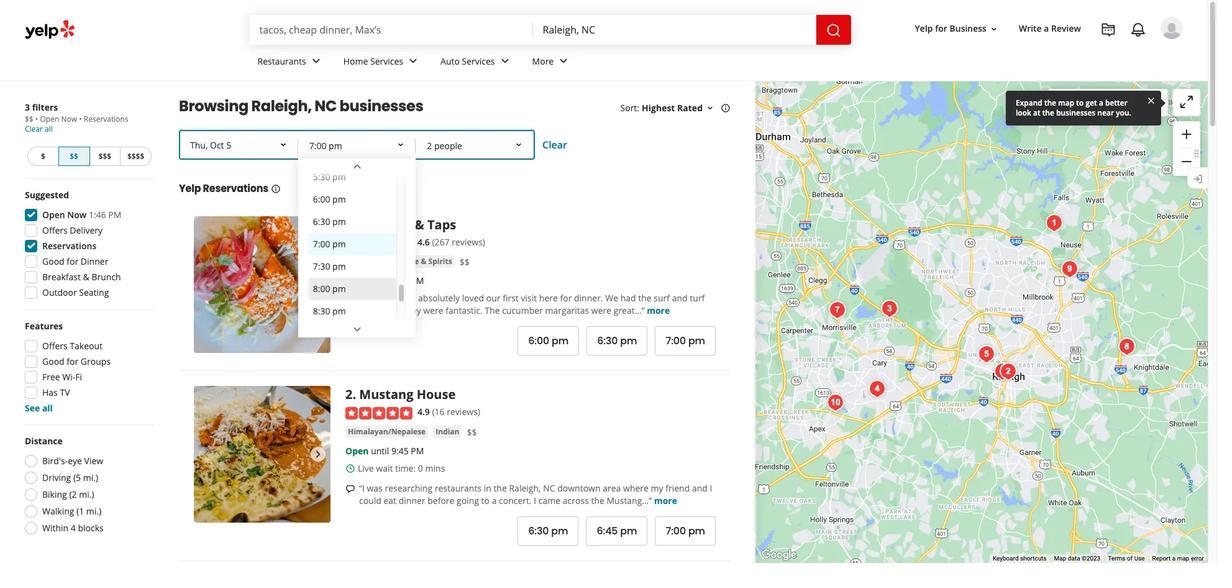 Task type: describe. For each thing, give the bounding box(es) containing it.
0 vertical spatial applebee's grill + bar image
[[1058, 256, 1083, 281]]

& inside button
[[421, 256, 427, 267]]

Cover field
[[417, 132, 533, 160]]

0 vertical spatial tacos
[[377, 216, 412, 233]]

open for open until 9:45 pm
[[346, 445, 369, 457]]

slideshow element for 2
[[194, 386, 331, 523]]

dame's chicken and waffles image
[[878, 296, 903, 321]]

researching
[[385, 482, 433, 494]]

1 vertical spatial reservations
[[203, 182, 269, 196]]

walking (1 mi.)
[[42, 505, 102, 517]]

pm for 1 . 13 tacos & taps
[[411, 275, 424, 287]]

walking
[[42, 505, 74, 517]]

ruckus - apex image
[[824, 390, 849, 415]]

auto services link
[[431, 45, 523, 81]]

close image
[[1147, 95, 1157, 106]]

distance
[[25, 435, 63, 447]]

notifications image
[[1132, 22, 1146, 37]]

open until 9:45 pm
[[346, 445, 424, 457]]

"i
[[359, 482, 365, 494]]

error
[[1192, 555, 1205, 562]]

write
[[1020, 23, 1042, 34]]

open for open now 1:46 pm
[[42, 209, 65, 221]]

absolutely
[[418, 292, 460, 304]]

and left 'turf'
[[672, 292, 688, 304]]

cj b. image
[[1161, 17, 1184, 39]]

$$ button
[[58, 147, 90, 166]]

7:00 pm for 6:00 pm
[[666, 334, 706, 348]]

$$ down the 4.6 (267 reviews)
[[460, 256, 470, 268]]

1 were from the left
[[424, 305, 444, 317]]

13 tacos & taps link
[[360, 216, 457, 233]]

pm for 6:00 pm link at left bottom
[[552, 334, 569, 348]]

mustang
[[360, 386, 414, 403]]

5:30 pm button
[[308, 166, 397, 188]]

live wait time: 0 mins
[[358, 462, 445, 474]]

7:00 pm button
[[308, 233, 397, 256]]

1 horizontal spatial i
[[534, 495, 537, 507]]

Near text field
[[543, 23, 807, 37]]

himalayan/nepalese button
[[346, 426, 428, 438]]

iso iso ramen image
[[975, 342, 1000, 366]]

6:30 pm for the right 6:30 pm link
[[598, 334, 637, 348]]

option group containing distance
[[21, 435, 154, 538]]

use
[[1135, 555, 1146, 562]]

slideshow element for 1
[[194, 216, 331, 353]]

16 speech v2 image
[[346, 484, 356, 494]]

has
[[42, 387, 58, 399]]

sort:
[[621, 102, 640, 114]]

near
[[1098, 108, 1115, 118]]

search as map moves
[[1073, 97, 1161, 108]]

to inside "i was researching restaurants in the raleigh, nc downtown area where my friend and i could eat dinner before going to a concert. i came across the mustang…"
[[482, 495, 490, 507]]

going
[[457, 495, 479, 507]]

$$ inside 3 filters $$ • open now • reservations clear all
[[25, 114, 33, 124]]

first
[[503, 292, 519, 304]]

8:30
[[313, 305, 330, 317]]

review
[[1052, 23, 1082, 34]]

$
[[41, 151, 45, 162]]

auto services
[[441, 55, 495, 67]]

home services
[[344, 55, 404, 67]]

next image for 2 . mustang house
[[311, 447, 326, 462]]

wait
[[376, 462, 393, 474]]

$ button
[[27, 147, 58, 166]]

yelp for yelp for business
[[916, 23, 934, 34]]

(16
[[432, 406, 445, 418]]

6:30 for bottommost 6:30 pm link
[[529, 524, 549, 538]]

pm for '6:00 pm' button
[[333, 193, 346, 205]]

home
[[344, 55, 368, 67]]

(2
[[69, 489, 77, 500]]

pm for 8:30 pm button
[[333, 305, 346, 317]]

6:30 for 6:30 pm button
[[313, 216, 330, 228]]

"my
[[359, 292, 375, 304]]

my
[[651, 482, 664, 494]]

beer, wine & spirits
[[379, 256, 452, 267]]

restaurants
[[435, 482, 482, 494]]

i inside "my wife and i absolutely loved our first visit here for dinner. we had the surf and turf fajitas and they were fantastic. the cucumber margaritas were great…"
[[414, 292, 416, 304]]

time:
[[395, 462, 416, 474]]

0 horizontal spatial businesses
[[340, 96, 424, 116]]

6:30 pm for bottommost 6:30 pm link
[[529, 524, 568, 538]]

for for business
[[936, 23, 948, 34]]

area
[[603, 482, 621, 494]]

3
[[25, 101, 30, 113]]

1
[[346, 216, 353, 233]]

rated
[[678, 102, 703, 114]]

6:00 pm for '6:00 pm' button
[[313, 193, 346, 205]]

across
[[563, 495, 589, 507]]

and down wife
[[386, 305, 401, 317]]

0 vertical spatial &
[[415, 216, 425, 233]]

offers for offers delivery
[[42, 224, 68, 236]]

1 horizontal spatial 13 tacos & taps image
[[1043, 210, 1067, 235]]

live
[[358, 462, 374, 474]]

breakfast
[[42, 271, 81, 283]]

view
[[84, 455, 103, 467]]

more link for mustang…"
[[655, 495, 678, 507]]

1 • from the left
[[35, 114, 38, 124]]

spirits
[[429, 256, 452, 267]]

for for groups
[[67, 356, 78, 367]]

1:46
[[89, 209, 106, 221]]

nc inside "i was researching restaurants in the raleigh, nc downtown area where my friend and i could eat dinner before going to a concert. i came across the mustang…"
[[543, 482, 556, 494]]

visit
[[521, 292, 537, 304]]

pm down 'turf'
[[689, 334, 706, 348]]

all inside 3 filters $$ • open now • reservations clear all
[[45, 124, 53, 134]]

for for dinner
[[67, 256, 78, 267]]

none field find
[[260, 23, 523, 37]]

9:00
[[392, 275, 409, 287]]

open until 9:00 pm
[[346, 275, 424, 287]]

expand the map to get a better look at the businesses near you. tooltip
[[1007, 91, 1162, 126]]

7:00 pm link for 6:45 pm
[[656, 517, 716, 546]]

features
[[25, 320, 63, 332]]

good for good for groups
[[42, 356, 64, 367]]

group containing suggested
[[21, 189, 154, 303]]

map for moves
[[1114, 97, 1132, 108]]

expand the map to get a better look at the businesses near you.
[[1016, 98, 1132, 118]]

Find text field
[[260, 23, 523, 37]]

highest rated button
[[642, 102, 716, 114]]

0 vertical spatial group
[[1174, 121, 1201, 176]]

data
[[1069, 555, 1081, 562]]

report a map error
[[1153, 555, 1205, 562]]

open for open until 9:00 pm
[[346, 275, 369, 287]]

see
[[25, 402, 40, 414]]

8:00 pm button
[[308, 278, 397, 300]]

loved
[[462, 292, 484, 304]]

. for 2
[[353, 386, 356, 403]]

7:00 pm inside button
[[313, 238, 346, 250]]

6:00 for '6:00 pm' button
[[313, 193, 330, 205]]

business categories element
[[248, 45, 1184, 81]]

they
[[404, 305, 421, 317]]

and up they
[[396, 292, 411, 304]]

yelp for yelp reservations
[[179, 182, 201, 196]]

until for 13
[[371, 275, 389, 287]]

8:00 pm
[[313, 283, 346, 295]]

1 horizontal spatial applebee's grill + bar image
[[1115, 334, 1140, 359]]

good for groups
[[42, 356, 111, 367]]

biking
[[42, 489, 67, 500]]

takeout
[[70, 340, 103, 352]]

6:30 pm for 6:30 pm button
[[313, 216, 346, 228]]

came
[[539, 495, 561, 507]]

projects image
[[1102, 22, 1117, 37]]

pm for 5:30 pm button
[[333, 171, 346, 183]]

had
[[621, 292, 636, 304]]

1 vertical spatial 6:30 pm link
[[518, 517, 579, 546]]

surf
[[654, 292, 670, 304]]

$$$$ button
[[120, 147, 152, 166]]

before
[[428, 495, 455, 507]]

and inside "i was researching restaurants in the raleigh, nc downtown area where my friend and i could eat dinner before going to a concert. i came across the mustang…"
[[693, 482, 708, 494]]

home services link
[[334, 45, 431, 81]]

$$ inside button
[[70, 151, 78, 162]]

beer, wine & spirits link
[[377, 256, 455, 268]]

24 chevron down v2 image right 5:30 pm
[[350, 159, 365, 174]]

6:00 pm button
[[308, 188, 397, 211]]

expand map image
[[1180, 94, 1195, 109]]

beer,
[[379, 256, 398, 267]]

4
[[71, 522, 76, 534]]

Select a date text field
[[180, 131, 298, 159]]

9:45
[[392, 445, 409, 457]]

7:00 for 6:00 pm
[[666, 334, 686, 348]]

terms
[[1109, 555, 1126, 562]]

0 horizontal spatial nc
[[315, 96, 337, 116]]

within 4 blocks
[[42, 522, 104, 534]]

map for to
[[1059, 98, 1075, 108]]

more for great…"
[[647, 305, 670, 317]]

for inside "my wife and i absolutely loved our first visit here for dinner. we had the surf and turf fajitas and they were fantastic. the cucumber margaritas were great…"
[[560, 292, 572, 304]]



Task type: locate. For each thing, give the bounding box(es) containing it.
7:00 pm for 6:30 pm
[[666, 524, 706, 538]]

pm for 7:00 pm button
[[333, 238, 346, 250]]

good up breakfast
[[42, 256, 64, 267]]

wine
[[400, 256, 419, 267]]

1 horizontal spatial 6:30 pm link
[[587, 327, 648, 356]]

None search field
[[250, 15, 854, 45]]

all
[[45, 124, 53, 134], [42, 402, 53, 414]]

0 vertical spatial next image
[[311, 277, 326, 292]]

7:00 pm
[[313, 238, 346, 250], [666, 334, 706, 348], [666, 524, 706, 538]]

0 vertical spatial 7:00 pm
[[313, 238, 346, 250]]

1 horizontal spatial •
[[79, 114, 82, 124]]

6:00 pm down 5:30 pm
[[313, 193, 346, 205]]

1 horizontal spatial 6:30 pm
[[529, 524, 568, 538]]

for
[[936, 23, 948, 34], [67, 256, 78, 267], [560, 292, 572, 304], [67, 356, 78, 367]]

2 vertical spatial 7:00 pm
[[666, 524, 706, 538]]

previous image for 2
[[199, 447, 214, 462]]

reviews) for 2 . mustang house
[[447, 406, 481, 418]]

a inside expand the map to get a better look at the businesses near you.
[[1100, 98, 1104, 108]]

2 vertical spatial 7:00
[[666, 524, 686, 538]]

24 chevron down v2 image
[[498, 54, 513, 69]]

1 none field from the left
[[260, 23, 523, 37]]

businesses down the home services link
[[340, 96, 424, 116]]

1 vertical spatial pm
[[411, 275, 424, 287]]

downtown
[[558, 482, 601, 494]]

map left get
[[1059, 98, 1075, 108]]

(5
[[73, 472, 81, 484]]

services
[[371, 55, 404, 67], [462, 55, 495, 67]]

7:00 pm link down friend
[[656, 517, 716, 546]]

6:00 pm down margaritas
[[529, 334, 569, 348]]

• down filters
[[35, 114, 38, 124]]

tacos inside button
[[348, 256, 369, 267]]

2 services from the left
[[462, 55, 495, 67]]

applebee's grill + bar image
[[1058, 256, 1083, 281], [1115, 334, 1140, 359]]

none field near
[[543, 23, 807, 37]]

clear all link
[[25, 124, 53, 134]]

0 vertical spatial more link
[[647, 305, 670, 317]]

0 vertical spatial previous image
[[199, 277, 214, 292]]

0 vertical spatial 7:00 pm link
[[656, 327, 716, 356]]

6:30 pm link down the 'great…"'
[[587, 327, 648, 356]]

more down surf
[[647, 305, 670, 317]]

pm down friend
[[689, 524, 706, 538]]

map
[[1055, 555, 1067, 562]]

1 next image from the top
[[311, 277, 326, 292]]

until up wait
[[371, 445, 389, 457]]

bird's-
[[42, 455, 68, 467]]

1 vertical spatial all
[[42, 402, 53, 414]]

keyboard shortcuts button
[[993, 555, 1047, 563]]

map for error
[[1178, 555, 1190, 562]]

highest rated
[[642, 102, 703, 114]]

mi.)
[[83, 472, 98, 484], [79, 489, 94, 500], [86, 505, 102, 517]]

0 vertical spatial mi.)
[[83, 472, 98, 484]]

businesses
[[340, 96, 424, 116], [1057, 108, 1096, 118]]

delivery
[[70, 224, 103, 236]]

1 vertical spatial applebee's grill + bar image
[[1115, 334, 1140, 359]]

0 horizontal spatial applebee's grill + bar image
[[1058, 256, 1083, 281]]

1 horizontal spatial yelp
[[916, 23, 934, 34]]

1 offers from the top
[[42, 224, 68, 236]]

clear inside 3 filters $$ • open now • reservations clear all
[[25, 124, 43, 134]]

24 chevron down v2 image inside the home services link
[[406, 54, 421, 69]]

1 vertical spatial tacos
[[348, 256, 369, 267]]

reviews) right (16
[[447, 406, 481, 418]]

16 speech v2 image
[[346, 294, 356, 304]]

services left 24 chevron down v2 image
[[462, 55, 495, 67]]

1 vertical spatial more
[[655, 495, 678, 507]]

2 none field from the left
[[543, 23, 807, 37]]

7:00 for 6:30 pm
[[666, 524, 686, 538]]

16 chevron down v2 image for highest rated
[[706, 103, 716, 113]]

1 horizontal spatial tacos
[[377, 216, 412, 233]]

and right friend
[[693, 482, 708, 494]]

1 vertical spatial .
[[353, 386, 356, 403]]

1 . 13 tacos & taps
[[346, 216, 457, 233]]

2 were from the left
[[592, 305, 612, 317]]

previous image
[[199, 277, 214, 292], [199, 447, 214, 462]]

0 vertical spatial 16 chevron down v2 image
[[990, 24, 1000, 34]]

0 horizontal spatial •
[[35, 114, 38, 124]]

0 vertical spatial good
[[42, 256, 64, 267]]

7:00 pm link
[[656, 327, 716, 356], [656, 517, 716, 546]]

2 next image from the top
[[311, 447, 326, 462]]

2 horizontal spatial 6:30 pm
[[598, 334, 637, 348]]

1 vertical spatial until
[[371, 445, 389, 457]]

more
[[647, 305, 670, 317], [655, 495, 678, 507]]

1 horizontal spatial clear
[[543, 138, 568, 152]]

open up 16 clock v2 icon
[[346, 445, 369, 457]]

2 previous image from the top
[[199, 447, 214, 462]]

0 vertical spatial raleigh,
[[252, 96, 312, 116]]

in
[[484, 482, 492, 494]]

0 horizontal spatial clear
[[25, 124, 43, 134]]

0 horizontal spatial map
[[1059, 98, 1075, 108]]

for down offers takeout
[[67, 356, 78, 367]]

none field up business categories element on the top of the page
[[543, 23, 807, 37]]

1 vertical spatial more link
[[655, 495, 678, 507]]

were
[[424, 305, 444, 317], [592, 305, 612, 317]]

reservations left 16 info v2 image
[[203, 182, 269, 196]]

good for dinner
[[42, 256, 108, 267]]

1 vertical spatial next image
[[311, 447, 326, 462]]

4.6 (267 reviews)
[[418, 236, 486, 248]]

1 horizontal spatial services
[[462, 55, 495, 67]]

6:00
[[313, 193, 330, 205], [529, 334, 550, 348]]

1 horizontal spatial 16 chevron down v2 image
[[990, 24, 1000, 34]]

. for 1
[[353, 216, 356, 233]]

7:00 pm link down 'turf'
[[656, 327, 716, 356]]

(1
[[77, 505, 84, 517]]

24 chevron down v2 image right "restaurants"
[[309, 54, 324, 69]]

mustang house image
[[997, 359, 1021, 384], [194, 386, 331, 523]]

terms of use link
[[1109, 555, 1146, 562]]

were down absolutely at the left bottom of page
[[424, 305, 444, 317]]

offers takeout
[[42, 340, 103, 352]]

previous image for 1
[[199, 277, 214, 292]]

1 vertical spatial i
[[710, 482, 713, 494]]

all inside 'group'
[[42, 402, 53, 414]]

to
[[1077, 98, 1085, 108], [482, 495, 490, 507]]

0 vertical spatial nc
[[315, 96, 337, 116]]

1 vertical spatial now
[[67, 209, 87, 221]]

0 vertical spatial slideshow element
[[194, 216, 331, 353]]

a inside "i was researching restaurants in the raleigh, nc downtown area where my friend and i could eat dinner before going to a concert. i came across the mustang…"
[[492, 495, 497, 507]]

6:30 pm down '6:00 pm' button
[[313, 216, 346, 228]]

1 vertical spatial clear
[[543, 138, 568, 152]]

good for good for dinner
[[42, 256, 64, 267]]

6:30 pm down the 'great…"'
[[598, 334, 637, 348]]

6:45
[[597, 524, 618, 538]]

tv
[[60, 387, 70, 399]]

slideshow element
[[194, 216, 331, 353], [194, 386, 331, 523]]

0 horizontal spatial 6:00
[[313, 193, 330, 205]]

0 horizontal spatial mustang house image
[[194, 386, 331, 523]]

more down my
[[655, 495, 678, 507]]

next image for 1 . 13 tacos & taps
[[311, 277, 326, 292]]

2 vertical spatial &
[[83, 271, 89, 283]]

at
[[1034, 108, 1041, 118]]

the
[[485, 305, 500, 317]]

raleigh, up concert.
[[509, 482, 541, 494]]

1 vertical spatial 6:00
[[529, 334, 550, 348]]

pm inside 'group'
[[108, 209, 121, 221]]

were down we
[[592, 305, 612, 317]]

0 vertical spatial to
[[1077, 98, 1085, 108]]

brunch
[[92, 271, 121, 283]]

0 horizontal spatial none field
[[260, 23, 523, 37]]

pm for 7:30 pm button
[[333, 260, 346, 272]]

mi.) for driving (5 mi.)
[[83, 472, 98, 484]]

to inside expand the map to get a better look at the businesses near you.
[[1077, 98, 1085, 108]]

the inside "my wife and i absolutely loved our first visit here for dinner. we had the surf and turf fajitas and they were fantastic. the cucumber margaritas were great…"
[[639, 292, 652, 304]]

a right write
[[1045, 23, 1050, 34]]

2 7:00 pm link from the top
[[656, 517, 716, 546]]

2 until from the top
[[371, 445, 389, 457]]

tacos up 4.6 star rating image
[[377, 216, 412, 233]]

more link down surf
[[647, 305, 670, 317]]

write a review link
[[1015, 18, 1087, 40]]

6:00 pm
[[313, 193, 346, 205], [529, 334, 569, 348]]

0 vertical spatial reservations
[[84, 114, 128, 124]]

map data ©2023
[[1055, 555, 1101, 562]]

1 vertical spatial 7:00
[[666, 334, 686, 348]]

1 horizontal spatial to
[[1077, 98, 1085, 108]]

restaurants link
[[248, 45, 334, 81]]

pm
[[108, 209, 121, 221], [411, 275, 424, 287], [411, 445, 424, 457]]

our
[[487, 292, 501, 304]]

8:30 pm button
[[308, 300, 397, 323]]

mi.) right (1
[[86, 505, 102, 517]]

$$ down 3
[[25, 114, 33, 124]]

mi.) right the (2
[[79, 489, 94, 500]]

(267
[[432, 236, 450, 248]]

0 horizontal spatial 6:30
[[313, 216, 330, 228]]

1 horizontal spatial 6:00
[[529, 334, 550, 348]]

raleigh, inside "i was researching restaurants in the raleigh, nc downtown area where my friend and i could eat dinner before going to a concert. i came across the mustang…"
[[509, 482, 541, 494]]

16 chevron down v2 image for yelp for business
[[990, 24, 1000, 34]]

0 vertical spatial until
[[371, 275, 389, 287]]

7:00 pm down 'turf'
[[666, 334, 706, 348]]

indian button
[[433, 426, 462, 438]]

16 info v2 image
[[271, 184, 281, 194]]

pm for 2 . mustang house
[[411, 445, 424, 457]]

now up offers delivery
[[67, 209, 87, 221]]

i up they
[[414, 292, 416, 304]]

auto
[[441, 55, 460, 67]]

businesses left near
[[1057, 108, 1096, 118]]

16 chevron down v2 image
[[990, 24, 1000, 34], [706, 103, 716, 113]]

search image
[[827, 23, 841, 38]]

nc up 'came'
[[543, 482, 556, 494]]

1 vertical spatial reviews)
[[447, 406, 481, 418]]

pm right 7:30
[[333, 260, 346, 272]]

free
[[42, 371, 60, 383]]

a left concert.
[[492, 495, 497, 507]]

1 vertical spatial yelp
[[179, 182, 201, 196]]

. left 13
[[353, 216, 356, 233]]

1 vertical spatial 7:00 pm link
[[656, 517, 716, 546]]

0 vertical spatial i
[[414, 292, 416, 304]]

open down the suggested
[[42, 209, 65, 221]]

a right report
[[1173, 555, 1176, 562]]

mins
[[426, 462, 445, 474]]

more for mustang…"
[[655, 495, 678, 507]]

2 good from the top
[[42, 356, 64, 367]]

16 chevron down v2 image inside "highest rated" popup button
[[706, 103, 716, 113]]

reservations up $$$
[[84, 114, 128, 124]]

6:30 for the right 6:30 pm link
[[598, 334, 618, 348]]

Time field
[[299, 132, 415, 160]]

pm right 5:30
[[333, 171, 346, 183]]

6:00 inside 6:00 pm link
[[529, 334, 550, 348]]

2 . from the top
[[353, 386, 356, 403]]

1 horizontal spatial raleigh,
[[509, 482, 541, 494]]

1 horizontal spatial were
[[592, 305, 612, 317]]

24 chevron down v2 image for more
[[557, 54, 571, 69]]

0 horizontal spatial 13 tacos & taps image
[[194, 216, 331, 353]]

suggested
[[25, 189, 69, 201]]

1 vertical spatial raleigh,
[[509, 482, 541, 494]]

group containing features
[[21, 320, 154, 415]]

get
[[1086, 98, 1098, 108]]

here
[[540, 292, 558, 304]]

6:30 left 1
[[313, 216, 330, 228]]

pm for 6:30 pm button
[[333, 216, 346, 228]]

map region
[[749, 0, 1218, 563]]

mi.) for biking (2 mi.)
[[79, 489, 94, 500]]

2
[[346, 386, 353, 403]]

13
[[360, 216, 374, 233]]

totopos street food and tequila image
[[865, 376, 890, 401]]

reservations inside 3 filters $$ • open now • reservations clear all
[[84, 114, 128, 124]]

1 horizontal spatial map
[[1114, 97, 1132, 108]]

a right get
[[1100, 98, 1104, 108]]

6:30 pm button
[[308, 211, 397, 233]]

good up free
[[42, 356, 64, 367]]

terms of use
[[1109, 555, 1146, 562]]

0 vertical spatial 6:30 pm
[[313, 216, 346, 228]]

services right home
[[371, 55, 404, 67]]

services for auto services
[[462, 55, 495, 67]]

google image
[[759, 547, 800, 563]]

pm down 5:30 pm
[[333, 193, 346, 205]]

services for home services
[[371, 55, 404, 67]]

map
[[1114, 97, 1132, 108], [1059, 98, 1075, 108], [1178, 555, 1190, 562]]

7:00 pm link for 6:30 pm
[[656, 327, 716, 356]]

7:00 down friend
[[666, 524, 686, 538]]

offers delivery
[[42, 224, 103, 236]]

1 until from the top
[[371, 275, 389, 287]]

0 horizontal spatial were
[[424, 305, 444, 317]]

0 horizontal spatial 6:00 pm
[[313, 193, 346, 205]]

2 vertical spatial group
[[21, 320, 154, 415]]

16 clock v2 image
[[346, 464, 356, 474]]

zoom out image
[[1180, 154, 1195, 169]]

2 slideshow element from the top
[[194, 386, 331, 523]]

8:00
[[313, 283, 330, 295]]

mustang…"
[[607, 495, 652, 507]]

zoom in image
[[1180, 127, 1195, 142]]

7:00 pm down friend
[[666, 524, 706, 538]]

has tv
[[42, 387, 70, 399]]

i left 'came'
[[534, 495, 537, 507]]

1 good from the top
[[42, 256, 64, 267]]

pm right 9:00
[[411, 275, 424, 287]]

driving (5 mi.)
[[42, 472, 98, 484]]

pm for 8:00 pm button
[[333, 283, 346, 295]]

mi.) for walking (1 mi.)
[[86, 505, 102, 517]]

0 horizontal spatial raleigh,
[[252, 96, 312, 116]]

24 chevron down v2 image left auto
[[406, 54, 421, 69]]

indian link
[[433, 426, 462, 438]]

1 vertical spatial group
[[21, 189, 154, 303]]

yelp reservations
[[179, 182, 269, 196]]

16 chevron down v2 image inside yelp for business button
[[990, 24, 1000, 34]]

0 horizontal spatial to
[[482, 495, 490, 507]]

for up breakfast & brunch
[[67, 256, 78, 267]]

$$ right "indian" link
[[467, 426, 477, 438]]

for inside button
[[936, 23, 948, 34]]

option group
[[21, 435, 154, 538]]

reservations
[[84, 114, 128, 124], [203, 182, 269, 196], [42, 240, 97, 252]]

i right friend
[[710, 482, 713, 494]]

eye
[[68, 455, 82, 467]]

until for mustang
[[371, 445, 389, 457]]

$$
[[25, 114, 33, 124], [70, 151, 78, 162], [460, 256, 470, 268], [467, 426, 477, 438]]

expand
[[1016, 98, 1043, 108]]

more link down my
[[655, 495, 678, 507]]

next image
[[311, 277, 326, 292], [311, 447, 326, 462]]

0 vertical spatial 6:30 pm link
[[587, 327, 648, 356]]

3 filters $$ • open now • reservations clear all
[[25, 101, 128, 134]]

2 horizontal spatial 6:30
[[598, 334, 618, 348]]

6:30 pm inside 6:30 pm button
[[313, 216, 346, 228]]

24 chevron down v2 image inside more link
[[557, 54, 571, 69]]

1 vertical spatial previous image
[[199, 447, 214, 462]]

pm right 1:46
[[108, 209, 121, 221]]

himalayan/nepalese link
[[346, 426, 428, 438]]

$$$ button
[[90, 147, 120, 166]]

0 vertical spatial reviews)
[[452, 236, 486, 248]]

©2023
[[1082, 555, 1101, 562]]

7:00 pm up 7:30 pm in the top left of the page
[[313, 238, 346, 250]]

as
[[1103, 97, 1112, 108]]

•
[[35, 114, 38, 124], [79, 114, 82, 124]]

now right clear all link in the left top of the page
[[61, 114, 77, 124]]

13 tacos & taps image
[[1043, 210, 1067, 235], [194, 216, 331, 353]]

mi.) right (5
[[83, 472, 98, 484]]

until up wife
[[371, 275, 389, 287]]

reservations down offers delivery
[[42, 240, 97, 252]]

& up 4.6
[[415, 216, 425, 233]]

2 vertical spatial i
[[534, 495, 537, 507]]

pm
[[333, 171, 346, 183], [333, 193, 346, 205], [333, 216, 346, 228], [333, 238, 346, 250], [333, 260, 346, 272], [333, 283, 346, 295], [333, 305, 346, 317], [552, 334, 569, 348], [621, 334, 637, 348], [689, 334, 706, 348], [552, 524, 568, 538], [621, 524, 637, 538], [689, 524, 706, 538]]

1 vertical spatial mi.)
[[79, 489, 94, 500]]

more link for great…"
[[647, 305, 670, 317]]

24 chevron down v2 image right more
[[557, 54, 571, 69]]

6:30 down the 'great…"'
[[598, 334, 618, 348]]

for up margaritas
[[560, 292, 572, 304]]

2 horizontal spatial map
[[1178, 555, 1190, 562]]

7:00 down surf
[[666, 334, 686, 348]]

0 vertical spatial all
[[45, 124, 53, 134]]

0 horizontal spatial tacos
[[348, 256, 369, 267]]

1 vertical spatial mustang house image
[[194, 386, 331, 523]]

a
[[1045, 23, 1050, 34], [1100, 98, 1104, 108], [492, 495, 497, 507], [1173, 555, 1176, 562]]

pm down margaritas
[[552, 334, 569, 348]]

"i was researching restaurants in the raleigh, nc downtown area where my friend and i could eat dinner before going to a concert. i came across the mustang…"
[[359, 482, 713, 507]]

1 horizontal spatial mustang house image
[[997, 359, 1021, 384]]

2 • from the left
[[79, 114, 82, 124]]

now inside 3 filters $$ • open now • reservations clear all
[[61, 114, 77, 124]]

user actions element
[[906, 16, 1201, 92]]

6:30 pm down 'came'
[[529, 524, 568, 538]]

pm right 6:45
[[621, 524, 637, 538]]

6:30 inside button
[[313, 216, 330, 228]]

6:00 inside '6:00 pm' button
[[313, 193, 330, 205]]

royal maharaja indian kitchen image
[[826, 297, 850, 322]]

reviews) for 1 . 13 tacos & taps
[[452, 236, 486, 248]]

1 vertical spatial &
[[421, 256, 427, 267]]

offers down open now 1:46 pm
[[42, 224, 68, 236]]

to left get
[[1077, 98, 1085, 108]]

open down tacos button
[[346, 275, 369, 287]]

6:00 pm for 6:00 pm link at left bottom
[[529, 334, 569, 348]]

1 services from the left
[[371, 55, 404, 67]]

tacos link
[[346, 256, 372, 268]]

0 vertical spatial .
[[353, 216, 356, 233]]

24 chevron down v2 image inside restaurants link
[[309, 54, 324, 69]]

pm right 8:00
[[333, 283, 346, 295]]

margaritas
[[546, 305, 589, 317]]

. up 4.9 star rating "image"
[[353, 386, 356, 403]]

1 . from the top
[[353, 216, 356, 233]]

4.6 star rating image
[[346, 237, 413, 250]]

group
[[1174, 121, 1201, 176], [21, 189, 154, 303], [21, 320, 154, 415]]

None field
[[260, 23, 523, 37], [543, 23, 807, 37]]

0 vertical spatial 7:00
[[313, 238, 330, 250]]

businesses inside expand the map to get a better look at the businesses near you.
[[1057, 108, 1096, 118]]

offers for offers takeout
[[42, 340, 68, 352]]

0 vertical spatial pm
[[108, 209, 121, 221]]

pm down 'came'
[[552, 524, 568, 538]]

7:00 inside 7:00 pm button
[[313, 238, 330, 250]]

open now 1:46 pm
[[42, 209, 121, 221]]

4.9 (16 reviews)
[[418, 406, 481, 418]]

& up seating
[[83, 271, 89, 283]]

1 previous image from the top
[[199, 277, 214, 292]]

yelp for business
[[916, 23, 987, 34]]

6:30 down 'came'
[[529, 524, 549, 538]]

map inside expand the map to get a better look at the businesses near you.
[[1059, 98, 1075, 108]]

24 chevron down v2 image down fajitas
[[350, 322, 365, 337]]

1 vertical spatial to
[[482, 495, 490, 507]]

all right see in the left of the page
[[42, 402, 53, 414]]

• up '$$' button
[[79, 114, 82, 124]]

2 vertical spatial mi.)
[[86, 505, 102, 517]]

6:30 pm link down 'came'
[[518, 517, 579, 546]]

pm down 16 speech v2 icon
[[333, 305, 346, 317]]

tuscan blu image
[[991, 359, 1016, 384]]

reservations inside 'group'
[[42, 240, 97, 252]]

mustang house link
[[360, 386, 456, 403]]

tacos button
[[346, 256, 372, 268]]

pm right 9:45
[[411, 445, 424, 457]]

24 chevron down v2 image for restaurants
[[309, 54, 324, 69]]

0 vertical spatial now
[[61, 114, 77, 124]]

2 offers from the top
[[42, 340, 68, 352]]

nc up time field on the left top
[[315, 96, 337, 116]]

1 horizontal spatial 6:30
[[529, 524, 549, 538]]

16 info v2 image
[[721, 103, 731, 113]]

5:30
[[313, 171, 330, 183]]

24 chevron down v2 image for home services
[[406, 54, 421, 69]]

all down filters
[[45, 124, 53, 134]]

1 7:00 pm link from the top
[[656, 327, 716, 356]]

offers down features
[[42, 340, 68, 352]]

1 vertical spatial good
[[42, 356, 64, 367]]

pm down the 'great…"'
[[621, 334, 637, 348]]

0 vertical spatial mustang house image
[[997, 359, 1021, 384]]

0 horizontal spatial 16 chevron down v2 image
[[706, 103, 716, 113]]

we
[[606, 292, 619, 304]]

6:00 pm inside button
[[313, 193, 346, 205]]

1 vertical spatial 6:30 pm
[[598, 334, 637, 348]]

4.9 star rating image
[[346, 407, 413, 420]]

yelp inside button
[[916, 23, 934, 34]]

1 slideshow element from the top
[[194, 216, 331, 353]]

open down filters
[[40, 114, 59, 124]]

open inside 3 filters $$ • open now • reservations clear all
[[40, 114, 59, 124]]

0 horizontal spatial yelp
[[179, 182, 201, 196]]

0 vertical spatial 6:00 pm
[[313, 193, 346, 205]]

pm for 6:45 pm link
[[621, 524, 637, 538]]

24 chevron down v2 image
[[309, 54, 324, 69], [406, 54, 421, 69], [557, 54, 571, 69], [350, 159, 365, 174], [350, 322, 365, 337]]

16 chevron down v2 image left 16 info v2 icon
[[706, 103, 716, 113]]

i
[[414, 292, 416, 304], [710, 482, 713, 494], [534, 495, 537, 507]]

0 vertical spatial more
[[647, 305, 670, 317]]

1 horizontal spatial nc
[[543, 482, 556, 494]]

to down in
[[482, 495, 490, 507]]

7:00 up 7:30
[[313, 238, 330, 250]]

tacos down 7:00 pm button
[[348, 256, 369, 267]]

cucumber
[[502, 305, 543, 317]]

6:00 for 6:00 pm link at left bottom
[[529, 334, 550, 348]]



Task type: vqa. For each thing, say whether or not it's contained in the screenshot.
Auto
yes



